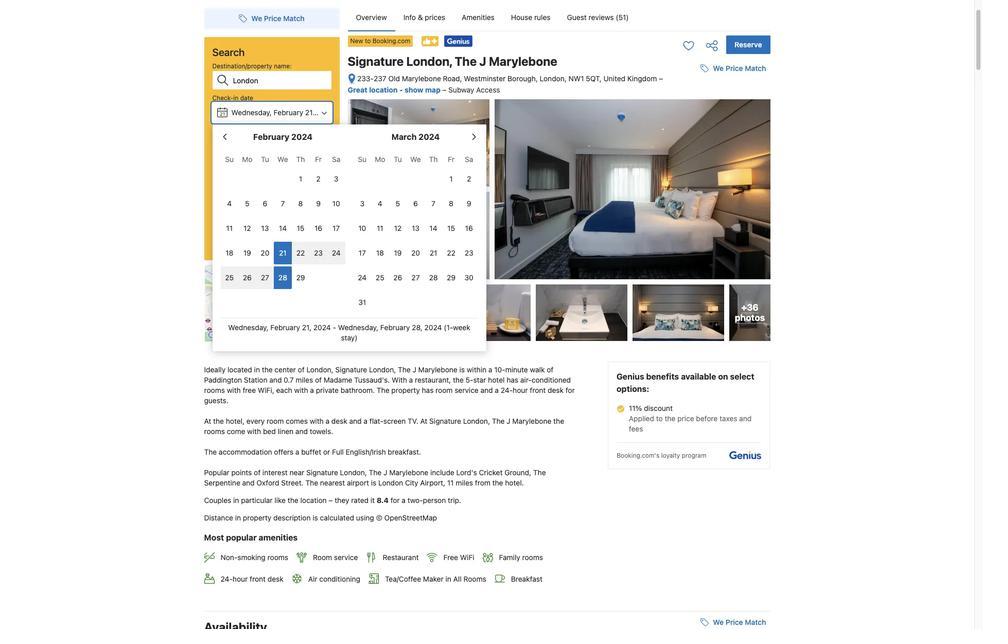 Task type: vqa. For each thing, say whether or not it's contained in the screenshot.
children
yes



Task type: locate. For each thing, give the bounding box(es) containing it.
14 inside option
[[279, 224, 287, 233]]

nw1
[[569, 74, 584, 83]]

1 22 from the left
[[297, 249, 305, 258]]

17 February 2024 checkbox
[[328, 217, 345, 240]]

hotel inside ideally located in the center of london, signature london, the j marylebone is within a 10-minute walk of paddington station and 0.7 miles of madame tussaud's. with a restaurant, the 5-star hotel has air-conditioned rooms with free wifi, each with a private bathroom. the property has room service and a 24-hour front desk for guests. at the hotel, every room comes with a desk and a flat-screen tv. at signature london, the j marylebone the rooms come with bed linen and towels. the accommodation offers a buffet or full english/irish breakfast. popular points of interest near signature london, the j marylebone include lord's cricket ground, the serpentine and oxford street. the nearest airport is london city airport, 11 miles from the hotel.
[[488, 376, 505, 385]]

22 inside checkbox
[[297, 249, 305, 258]]

click to open map view image
[[348, 73, 356, 85]]

hour down air-
[[513, 386, 528, 395]]

21 left 22 checkbox on the left top
[[430, 249, 437, 258]]

21 left 22 february 2024 checkbox
[[279, 249, 287, 258]]

1 28 from the left
[[279, 274, 287, 282]]

11 February 2024 checkbox
[[221, 217, 239, 240]]

0 vertical spatial to
[[365, 37, 371, 45]]

2 inside button
[[217, 174, 221, 183]]

1 horizontal spatial or
[[724, 174, 731, 183]]

26 left 27 option
[[243, 274, 252, 282]]

1 23 from the left
[[314, 249, 323, 258]]

0 vertical spatial date
[[240, 94, 253, 102]]

1
[[289, 174, 292, 183], [299, 175, 302, 183], [450, 175, 453, 183]]

guest
[[567, 13, 587, 22]]

5 right 4 february 2024 'option'
[[245, 199, 250, 208]]

mo
[[242, 155, 253, 164], [375, 155, 386, 164]]

0 horizontal spatial 26
[[243, 274, 252, 282]]

within
[[467, 366, 487, 375]]

marylebone up restaurant,
[[419, 366, 458, 375]]

– up rated good element on the right of page
[[659, 74, 663, 83]]

1 16 from the left
[[315, 224, 323, 233]]

5 for the "5" 'option'
[[245, 199, 250, 208]]

2 vertical spatial we price match button
[[697, 614, 771, 630]]

1 vertical spatial 3
[[360, 199, 365, 208]]

air-
[[521, 376, 532, 385]]

&
[[418, 13, 423, 22], [262, 195, 266, 203]]

15 inside "checkbox"
[[297, 224, 305, 233]]

1 6 from the left
[[263, 199, 267, 208]]

we price match button
[[235, 9, 309, 28], [697, 59, 771, 78], [697, 614, 771, 630]]

tu
[[261, 155, 269, 164], [394, 155, 402, 164]]

0 vertical spatial desk
[[548, 386, 564, 395]]

hour down non-
[[233, 575, 248, 584]]

2 27 from the left
[[412, 274, 420, 282]]

0 vertical spatial front
[[530, 386, 546, 395]]

6 February 2024 checkbox
[[256, 193, 274, 215]]

29 right the 28 march 2024 checkbox
[[447, 274, 456, 282]]

21, inside wednesday, february 21, 2024 - wednesday, february 28, 2024 (1-week stay)
[[302, 323, 312, 332]]

16 inside option
[[315, 224, 323, 233]]

room
[[684, 166, 702, 175], [313, 554, 332, 563]]

7 February 2024 checkbox
[[274, 193, 292, 215]]

clean.
[[673, 158, 692, 167]]

1 horizontal spatial 28
[[429, 274, 438, 282]]

8 inside 'option'
[[449, 199, 454, 208]]

fr for february 2024
[[315, 155, 322, 164]]

free up all
[[444, 554, 458, 563]]

27 inside 27 checkbox
[[412, 274, 420, 282]]

19 for 19 march 2024 checkbox
[[394, 249, 402, 258]]

wifi,
[[258, 386, 274, 395]]

19 February 2024 checkbox
[[239, 242, 256, 265]]

4 for 4 option
[[378, 199, 383, 208]]

16 inside "checkbox"
[[465, 224, 473, 233]]

29 February 2024 checkbox
[[292, 267, 310, 289]]

great up 'new'
[[645, 142, 662, 150]]

23 inside cell
[[314, 249, 323, 258]]

1 horizontal spatial at
[[421, 417, 428, 426]]

2 16 from the left
[[465, 224, 473, 233]]

search
[[212, 46, 245, 58], [259, 231, 285, 241]]

1 horizontal spatial ·
[[285, 174, 287, 183]]

8 for 8 'option'
[[449, 199, 454, 208]]

oxford
[[257, 479, 279, 488]]

17 inside option
[[359, 249, 366, 258]]

desk down non-smoking rooms
[[268, 575, 284, 584]]

18 right 17 march 2024 option
[[376, 249, 384, 258]]

opened
[[671, 150, 695, 158]]

1 horizontal spatial 29
[[447, 274, 456, 282]]

0 horizontal spatial 16
[[315, 224, 323, 233]]

0 horizontal spatial 17
[[333, 224, 340, 233]]

13 right 12 option
[[261, 224, 269, 233]]

1 5 from the left
[[245, 199, 250, 208]]

miles right 0.7
[[296, 376, 313, 385]]

12 for 12 option
[[244, 224, 251, 233]]

11%
[[629, 404, 642, 413]]

1 vertical spatial united
[[680, 203, 700, 211]]

1 horizontal spatial th
[[429, 155, 438, 164]]

0 vertical spatial free
[[641, 231, 657, 240]]

1 su from the left
[[225, 155, 234, 164]]

2 su from the left
[[358, 155, 367, 164]]

24 for '24' option at top
[[332, 249, 341, 258]]

great
[[348, 85, 368, 94], [645, 142, 662, 150]]

2 13 from the left
[[412, 224, 420, 233]]

tu down wednesday, february 28, 2024 button
[[261, 155, 269, 164]]

check- up check-out date
[[212, 94, 234, 102]]

check- for out
[[212, 125, 234, 133]]

1 vertical spatial reviews
[[718, 121, 740, 128]]

property down particular
[[243, 514, 272, 523]]

1 vertical spatial 28,
[[412, 323, 423, 332]]

a left private
[[310, 386, 314, 395]]

2 mo from the left
[[375, 155, 386, 164]]

sa
[[332, 155, 341, 164], [465, 155, 474, 164]]

in right 'distance'
[[235, 514, 241, 523]]

before
[[697, 415, 718, 423]]

26 March 2024 checkbox
[[389, 267, 407, 289]]

3 March 2024 checkbox
[[354, 193, 371, 215]]

0 vertical spatial room
[[294, 174, 311, 183]]

8 February 2024 checkbox
[[292, 193, 310, 215]]

1 horizontal spatial just
[[733, 174, 744, 183]]

february inside button
[[274, 139, 303, 148]]

sa for february 2024
[[332, 155, 341, 164]]

21 inside cell
[[279, 249, 287, 258]]

– right map
[[443, 85, 447, 94]]

1 13 from the left
[[261, 224, 269, 233]]

24
[[332, 249, 341, 258], [358, 274, 367, 282]]

the down discount
[[665, 415, 676, 423]]

0 vertical spatial 21,
[[305, 108, 315, 117]]

march
[[392, 132, 417, 142]]

week up within
[[453, 323, 471, 332]]

2 15 from the left
[[448, 224, 455, 233]]

22 right 21 march 2024 checkbox
[[447, 249, 456, 258]]

to inside 11% discount applied to the price before taxes and fees
[[657, 415, 663, 423]]

24 inside cell
[[332, 249, 341, 258]]

a left the 10-
[[489, 366, 493, 375]]

2 vertical spatial room
[[267, 417, 284, 426]]

1 19 from the left
[[244, 249, 251, 258]]

22 inside checkbox
[[447, 249, 456, 258]]

0 horizontal spatial 3
[[334, 175, 339, 183]]

wifi up rooms
[[460, 554, 475, 563]]

2 22 from the left
[[447, 249, 456, 258]]

0 vertical spatial for
[[701, 174, 709, 183]]

interest
[[263, 469, 288, 478]]

24- down non-
[[221, 575, 233, 584]]

2 inside checkbox
[[316, 175, 321, 183]]

1 horizontal spatial 23
[[465, 249, 474, 258]]

28 inside 28 checkbox
[[279, 274, 287, 282]]

family rooms
[[499, 554, 543, 563]]

a right with
[[409, 376, 413, 385]]

30 March 2024 checkbox
[[460, 267, 478, 289]]

booking.com's loyalty program
[[617, 452, 707, 460]]

next image
[[762, 160, 768, 166]]

21 down check-in date
[[220, 111, 225, 117]]

the left 5-
[[453, 376, 464, 385]]

0 horizontal spatial 11
[[226, 224, 233, 233]]

location inside 233-237 old marylebone road, westminster borough, london, nw1 5qt, united kingdom – great location - show map – subway access
[[369, 85, 398, 94]]

th up 1 option
[[296, 155, 305, 164]]

1 25 from the left
[[225, 274, 234, 282]]

english/irish
[[346, 448, 386, 457]]

29 for 29 march 2024 checkbox
[[447, 274, 456, 282]]

0 horizontal spatial 5
[[245, 199, 250, 208]]

15 February 2024 checkbox
[[292, 217, 310, 240]]

of up oxford
[[254, 469, 261, 478]]

the down conditioned
[[554, 417, 565, 426]]

15 for "15 february 2024" "checkbox"
[[297, 224, 305, 233]]

26 for 26 february 2024 checkbox
[[243, 274, 252, 282]]

8 for 8 february 2024 checkbox
[[299, 199, 303, 208]]

1 horizontal spatial 18
[[376, 249, 384, 258]]

2 9 from the left
[[467, 199, 472, 208]]

marylebone up show
[[402, 74, 441, 83]]

0 horizontal spatial week
[[218, 156, 233, 164]]

0 vertical spatial match
[[283, 14, 305, 23]]

2 28 from the left
[[429, 274, 438, 282]]

wednesday, up located
[[228, 323, 269, 332]]

previous image
[[634, 160, 640, 166]]

17 inside checkbox
[[333, 224, 340, 233]]

16 for '16' "checkbox"
[[465, 224, 473, 233]]

24 March 2024 checkbox
[[354, 267, 371, 289]]

wednesday, for wednesday, february 28, 2024
[[232, 139, 272, 148]]

for left one
[[701, 174, 709, 183]]

1 horizontal spatial search
[[259, 231, 285, 241]]

applied
[[629, 415, 655, 423]]

2 th from the left
[[429, 155, 438, 164]]

restaurant,
[[415, 376, 451, 385]]

hour inside ideally located in the center of london, signature london, the j marylebone is within a 10-minute walk of paddington station and 0.7 miles of madame tussaud's. with a restaurant, the 5-star hotel has air-conditioned rooms with free wifi, each with a private bathroom. the property has room service and a 24-hour front desk for guests. at the hotel, every room comes with a desk and a flat-screen tv. at signature london, the j marylebone the rooms come with bed linen and towels. the accommodation offers a buffet or full english/irish breakfast. popular points of interest near signature london, the j marylebone include lord's cricket ground, the serpentine and oxford street. the nearest airport is london city airport, 11 miles from the hotel.
[[513, 386, 528, 395]]

- inside 233-237 old marylebone road, westminster borough, london, nw1 5qt, united kingdom – great location - show map – subway access
[[400, 85, 403, 94]]

0 vertical spatial service
[[455, 386, 479, 395]]

in inside great hotel in a good location. it has just opened so everything is new and clean. staff were friendly and helpful. room was small (it's london!) but fine for one or just …
[[682, 142, 687, 150]]

27 right 26 march 2024 'checkbox'
[[412, 274, 420, 282]]

1 check- from the top
[[212, 94, 234, 102]]

19 inside 19 march 2024 checkbox
[[394, 249, 402, 258]]

24 left the 25 march 2024 option on the left
[[358, 274, 367, 282]]

26 inside checkbox
[[243, 274, 252, 282]]

18
[[226, 249, 234, 258], [376, 249, 384, 258]]

1 vertical spatial search
[[259, 231, 285, 241]]

1 left the 2 option
[[450, 175, 453, 183]]

city
[[405, 479, 419, 488]]

9 right 8 'option'
[[467, 199, 472, 208]]

Where are you going? field
[[229, 71, 331, 90]]

united
[[604, 74, 626, 83], [680, 203, 700, 211]]

0 horizontal spatial has
[[422, 386, 434, 395]]

discount
[[644, 404, 673, 413]]

2 14 from the left
[[430, 224, 438, 233]]

1 horizontal spatial 24-
[[501, 386, 513, 395]]

1 20 from the left
[[261, 249, 270, 258]]

sa up the 2 option
[[465, 155, 474, 164]]

1 18 from the left
[[226, 249, 234, 258]]

grid for march
[[354, 149, 478, 314]]

2 7 from the left
[[432, 199, 436, 208]]

9 February 2024 checkbox
[[310, 193, 328, 215]]

in inside search section
[[234, 94, 239, 102]]

26
[[243, 274, 252, 282], [394, 274, 402, 282]]

– left they
[[329, 497, 333, 505]]

20
[[261, 249, 270, 258], [412, 249, 420, 258]]

1 vertical spatial great
[[645, 142, 662, 150]]

25 inside 25 cell
[[225, 274, 234, 282]]

15 inside option
[[448, 224, 455, 233]]

1 left 1 option
[[289, 174, 292, 183]]

26 inside 'checkbox'
[[394, 274, 402, 282]]

has down minute
[[507, 376, 519, 385]]

11 left 12 option
[[226, 224, 233, 233]]

walk
[[530, 366, 545, 375]]

28 inside checkbox
[[429, 274, 438, 282]]

237
[[374, 74, 387, 83]]

27 February 2024 checkbox
[[256, 267, 274, 289]]

1 horizontal spatial 24
[[358, 274, 367, 282]]

3 left 4 option
[[360, 199, 365, 208]]

7 right 6 february 2024 checkbox
[[281, 199, 285, 208]]

great inside great hotel in a good location. it has just opened so everything is new and clean. staff were friendly and helpful. room was small (it's london!) but fine for one or just …
[[645, 142, 662, 150]]

1 horizontal spatial great
[[645, 142, 662, 150]]

london, up airport
[[340, 469, 367, 478]]

0 vertical spatial room
[[684, 166, 702, 175]]

14 February 2024 checkbox
[[274, 217, 292, 240]]

were
[[711, 158, 726, 167]]

2 fr from the left
[[448, 155, 455, 164]]

2 grid from the left
[[354, 149, 478, 314]]

person
[[423, 497, 446, 505]]

1 15 from the left
[[297, 224, 305, 233]]

1 for march
[[450, 175, 453, 183]]

9 right 8 february 2024 checkbox
[[316, 199, 321, 208]]

or inside ideally located in the center of london, signature london, the j marylebone is within a 10-minute walk of paddington station and 0.7 miles of madame tussaud's. with a restaurant, the 5-star hotel has air-conditioned rooms with free wifi, each with a private bathroom. the property has room service and a 24-hour front desk for guests. at the hotel, every room comes with a desk and a flat-screen tv. at signature london, the j marylebone the rooms come with bed linen and towels. the accommodation offers a buffet or full english/irish breakfast. popular points of interest near signature london, the j marylebone include lord's cricket ground, the serpentine and oxford street. the nearest airport is london city airport, 11 miles from the hotel.
[[323, 448, 330, 457]]

1 horizontal spatial 12
[[394, 224, 402, 233]]

0 horizontal spatial service
[[334, 554, 358, 563]]

13 inside 13 march 2024 checkbox
[[412, 224, 420, 233]]

12 March 2024 checkbox
[[389, 217, 407, 240]]

5 March 2024 checkbox
[[389, 193, 407, 215]]

8 right 7 checkbox
[[449, 199, 454, 208]]

1 vertical spatial room
[[436, 386, 453, 395]]

with right each
[[294, 386, 308, 395]]

2 sa from the left
[[465, 155, 474, 164]]

2 29 from the left
[[447, 274, 456, 282]]

17 for 17 february 2024 checkbox at the left of the page
[[333, 224, 340, 233]]

51
[[709, 121, 716, 128]]

with up towels.
[[310, 417, 324, 426]]

desk down conditioned
[[548, 386, 564, 395]]

room inside great hotel in a good location. it has just opened so everything is new and clean. staff were friendly and helpful. room was small (it's london!) but fine for one or just …
[[684, 166, 702, 175]]

1 horizontal spatial 13
[[412, 224, 420, 233]]

0 vertical spatial -
[[400, 85, 403, 94]]

26 for 26 march 2024 'checkbox'
[[394, 274, 402, 282]]

21, up february 2024
[[305, 108, 315, 117]]

1 9 from the left
[[316, 199, 321, 208]]

has down restaurant,
[[422, 386, 434, 395]]

20 for the 20 checkbox
[[261, 249, 270, 258]]

2 · from the left
[[285, 174, 287, 183]]

1 fr from the left
[[315, 155, 322, 164]]

wednesday, february 21, 2024 - wednesday, february 28, 2024 (1-week stay)
[[228, 323, 471, 343]]

29 March 2024 checkbox
[[443, 267, 460, 289]]

restaurant
[[383, 554, 419, 563]]

private
[[316, 386, 339, 395]]

0 horizontal spatial 20
[[261, 249, 270, 258]]

13 right '12' option on the left of page
[[412, 224, 420, 233]]

7
[[281, 199, 285, 208], [432, 199, 436, 208]]

10 February 2024 checkbox
[[328, 193, 345, 215]]

linen
[[278, 428, 294, 436]]

1 horizontal spatial 9
[[467, 199, 472, 208]]

0 horizontal spatial 12
[[244, 224, 251, 233]]

17
[[333, 224, 340, 233], [359, 249, 366, 258]]

4 inside 4 february 2024 'option'
[[227, 199, 232, 208]]

1 grid from the left
[[221, 149, 345, 289]]

19 March 2024 checkbox
[[389, 242, 407, 265]]

7 right 6 march 2024 option
[[432, 199, 436, 208]]

1 8 from the left
[[299, 199, 303, 208]]

2 horizontal spatial 1
[[450, 175, 453, 183]]

2 18 from the left
[[376, 249, 384, 258]]

or right one
[[724, 174, 731, 183]]

the
[[262, 366, 273, 375], [453, 376, 464, 385], [665, 415, 676, 423], [213, 417, 224, 426], [554, 417, 565, 426], [493, 479, 504, 488], [288, 497, 299, 505]]

overview
[[356, 13, 387, 22]]

fr up 2 february 2024 checkbox at the top of the page
[[315, 155, 322, 164]]

1 14 from the left
[[279, 224, 287, 233]]

kingdom
[[628, 74, 657, 83], [701, 203, 727, 211]]

front inside ideally located in the center of london, signature london, the j marylebone is within a 10-minute walk of paddington station and 0.7 miles of madame tussaud's. with a restaurant, the 5-star hotel has air-conditioned rooms with free wifi, each with a private bathroom. the property has room service and a 24-hour front desk for guests. at the hotel, every room comes with a desk and a flat-screen tv. at signature london, the j marylebone the rooms come with bed linen and towels. the accommodation offers a buffet or full english/irish breakfast. popular points of interest near signature london, the j marylebone include lord's cricket ground, the serpentine and oxford street. the nearest airport is london city airport, 11 miles from the hotel.
[[530, 386, 546, 395]]

1 horizontal spatial 2
[[316, 175, 321, 183]]

5 inside checkbox
[[396, 199, 400, 208]]

1 horizontal spatial location
[[369, 85, 398, 94]]

fr up 1 checkbox
[[448, 155, 455, 164]]

1 26 from the left
[[243, 274, 252, 282]]

search up the 20 checkbox
[[259, 231, 285, 241]]

5 inside 'option'
[[245, 199, 250, 208]]

1 horizontal spatial fr
[[448, 155, 455, 164]]

1 March 2024 checkbox
[[443, 168, 460, 191]]

1 tu from the left
[[261, 155, 269, 164]]

0 horizontal spatial 10
[[333, 199, 340, 208]]

calculated
[[320, 514, 354, 523]]

4 inside 4 option
[[378, 199, 383, 208]]

13 February 2024 checkbox
[[256, 217, 274, 240]]

united inside 233-237 old marylebone road, westminster borough, london, nw1 5qt, united kingdom – great location - show map – subway access
[[604, 74, 626, 83]]

1 th from the left
[[296, 155, 305, 164]]

reviews right the 51
[[718, 121, 740, 128]]

27 inside 27 option
[[261, 274, 269, 282]]

2 5 from the left
[[396, 199, 400, 208]]

of
[[298, 366, 305, 375], [547, 366, 554, 375], [315, 376, 322, 385], [254, 469, 261, 478]]

info
[[404, 13, 416, 22]]

18 left 19 february 2024 option
[[226, 249, 234, 258]]

2 check- from the top
[[212, 125, 234, 133]]

0 horizontal spatial th
[[296, 155, 305, 164]]

taxes
[[720, 415, 738, 423]]

0 vertical spatial miles
[[296, 376, 313, 385]]

a left good
[[689, 142, 693, 150]]

1 29 from the left
[[296, 274, 305, 282]]

2024 inside button
[[318, 139, 335, 148]]

16 March 2024 checkbox
[[460, 217, 478, 240]]

5-
[[466, 376, 474, 385]]

0 vertical spatial search
[[212, 46, 245, 58]]

0 vertical spatial united
[[604, 74, 626, 83]]

1 vertical spatial or
[[323, 448, 330, 457]]

9 inside option
[[316, 199, 321, 208]]

0 vertical spatial great
[[348, 85, 368, 94]]

15 right 14 option
[[448, 224, 455, 233]]

2 20 from the left
[[412, 249, 420, 258]]

kingdom down one
[[701, 203, 727, 211]]

0 vertical spatial 17
[[333, 224, 340, 233]]

london!)
[[645, 174, 673, 183]]

1 horizontal spatial has
[[507, 376, 519, 385]]

front down non-smoking rooms
[[250, 575, 266, 584]]

24 for '24' option
[[358, 274, 367, 282]]

-
[[400, 85, 403, 94], [333, 323, 336, 332]]

1 sa from the left
[[332, 155, 341, 164]]

week
[[218, 156, 233, 164], [453, 323, 471, 332]]

6 inside 6 march 2024 option
[[414, 199, 418, 208]]

most popular amenities
[[204, 534, 298, 543]]

3
[[334, 175, 339, 183], [360, 199, 365, 208]]

9 inside checkbox
[[467, 199, 472, 208]]

2 4 from the left
[[378, 199, 383, 208]]

6 inside 6 february 2024 checkbox
[[263, 199, 267, 208]]

a
[[689, 142, 693, 150], [489, 366, 493, 375], [409, 376, 413, 385], [310, 386, 314, 395], [495, 386, 499, 395], [326, 417, 330, 426], [364, 417, 368, 426], [296, 448, 299, 457], [402, 497, 406, 505]]

24- inside ideally located in the center of london, signature london, the j marylebone is within a 10-minute walk of paddington station and 0.7 miles of madame tussaud's. with a restaurant, the 5-star hotel has air-conditioned rooms with free wifi, each with a private bathroom. the property has room service and a 24-hour front desk for guests. at the hotel, every room comes with a desk and a flat-screen tv. at signature london, the j marylebone the rooms come with bed linen and towels. the accommodation offers a buffet or full english/irish breakfast. popular points of interest near signature london, the j marylebone include lord's cricket ground, the serpentine and oxford street. the nearest airport is london city airport, 11 miles from the hotel.
[[501, 386, 513, 395]]

good
[[695, 142, 710, 150]]

westminster
[[464, 74, 506, 83]]

1 inside option
[[299, 175, 302, 183]]

25 March 2024 checkbox
[[371, 267, 389, 289]]

17 left the 18 march 2024 checkbox
[[359, 249, 366, 258]]

sa up 3 checkbox
[[332, 155, 341, 164]]

2 26 from the left
[[394, 274, 402, 282]]

18 inside checkbox
[[376, 249, 384, 258]]

1 7 from the left
[[281, 199, 285, 208]]

grid
[[221, 149, 345, 289], [354, 149, 478, 314]]

2 left adults
[[217, 174, 221, 183]]

0 vertical spatial location
[[369, 85, 398, 94]]

1 at from the left
[[204, 417, 211, 426]]

1 4 from the left
[[227, 199, 232, 208]]

28, left (1-
[[412, 323, 423, 332]]

17 right 16 option
[[333, 224, 340, 233]]

24- down the 10-
[[501, 386, 513, 395]]

21 for 21 march 2024 checkbox
[[430, 249, 437, 258]]

new to booking.com
[[351, 37, 411, 45]]

27 right 26 february 2024 checkbox
[[261, 274, 269, 282]]

overview link
[[348, 4, 395, 31]]

13 inside 13 option
[[261, 224, 269, 233]]

signature right tv.
[[430, 417, 461, 426]]

1 vertical spatial -
[[333, 323, 336, 332]]

1 horizontal spatial service
[[455, 386, 479, 395]]

29 right 28 checkbox
[[296, 274, 305, 282]]

1 inside checkbox
[[450, 175, 453, 183]]

property down with
[[392, 386, 420, 395]]

0 horizontal spatial 19
[[244, 249, 251, 258]]

loyalty
[[662, 452, 681, 460]]

1 horizontal spatial hour
[[513, 386, 528, 395]]

1 horizontal spatial sa
[[465, 155, 474, 164]]

1 horizontal spatial 19
[[394, 249, 402, 258]]

8 inside checkbox
[[299, 199, 303, 208]]

in up clean.
[[682, 142, 687, 150]]

signature up the nearest
[[306, 469, 338, 478]]

2 horizontal spatial desk
[[548, 386, 564, 395]]

date for check-out date
[[245, 125, 258, 133]]

london, left nw1
[[540, 74, 567, 83]]

1 vertical spatial price
[[726, 64, 744, 73]]

19 inside 19 february 2024 option
[[244, 249, 251, 258]]

0 horizontal spatial 23
[[314, 249, 323, 258]]

2 23 from the left
[[465, 249, 474, 258]]

wednesday, inside button
[[232, 139, 272, 148]]

2 inside option
[[467, 175, 471, 183]]

accommodation
[[219, 448, 272, 457]]

th
[[296, 155, 305, 164], [429, 155, 438, 164]]

for inside ideally located in the center of london, signature london, the j marylebone is within a 10-minute walk of paddington station and 0.7 miles of madame tussaud's. with a restaurant, the 5-star hotel has air-conditioned rooms with free wifi, each with a private bathroom. the property has room service and a 24-hour front desk for guests. at the hotel, every room comes with a desk and a flat-screen tv. at signature london, the j marylebone the rooms come with bed linen and towels. the accommodation offers a buffet or full english/irish breakfast. popular points of interest near signature london, the j marylebone include lord's cricket ground, the serpentine and oxford street. the nearest airport is london city airport, 11 miles from the hotel.
[[566, 386, 575, 395]]

28
[[279, 274, 287, 282], [429, 274, 438, 282]]

20 for 20 checkbox
[[412, 249, 420, 258]]

reserve
[[735, 40, 763, 49]]

search section
[[200, 0, 486, 352]]

0 vertical spatial 28,
[[305, 139, 316, 148]]

each
[[276, 386, 292, 395]]

2 25 from the left
[[376, 274, 385, 282]]

reviews inside the good 51 reviews
[[718, 121, 740, 128]]

couples
[[204, 497, 231, 505]]

27 cell
[[256, 265, 274, 289]]

24 cell
[[328, 240, 345, 265]]

0 horizontal spatial 25
[[225, 274, 234, 282]]

26 February 2024 checkbox
[[239, 267, 256, 289]]

has inside great hotel in a good location. it has just opened so everything is new and clean. staff were friendly and helpful. room was small (it's london!) but fine for one or just …
[[645, 150, 656, 158]]

ideally located in the center of london, signature london, the j marylebone is within a 10-minute walk of paddington station and 0.7 miles of madame tussaud's. with a restaurant, the 5-star hotel has air-conditioned rooms with free wifi, each with a private bathroom. the property has room service and a 24-hour front desk for guests. at the hotel, every room comes with a desk and a flat-screen tv. at signature london, the j marylebone the rooms come with bed linen and towels. the accommodation offers a buffet or full english/irish breakfast. popular points of interest near signature london, the j marylebone include lord's cricket ground, the serpentine and oxford street. the nearest airport is london city airport, 11 miles from the hotel.
[[204, 366, 577, 488]]

0 vertical spatial just
[[658, 150, 669, 158]]

su for february
[[225, 155, 234, 164]]

2 12 from the left
[[394, 224, 402, 233]]

8 March 2024 checkbox
[[443, 193, 460, 215]]

or inside great hotel in a good location. it has just opened so everything is new and clean. staff were friendly and helpful. room was small (it's london!) but fine for one or just …
[[724, 174, 731, 183]]

· left 1 option
[[285, 174, 287, 183]]

1 vertical spatial check-
[[212, 125, 234, 133]]

1 12 from the left
[[244, 224, 251, 233]]

miles down lord's
[[456, 479, 473, 488]]

0 vertical spatial we price match button
[[235, 9, 309, 28]]

in right couples
[[233, 497, 239, 505]]

match inside search section
[[283, 14, 305, 23]]

0 horizontal spatial hotel
[[488, 376, 505, 385]]

10 March 2024 checkbox
[[354, 217, 371, 240]]

0 horizontal spatial mo
[[242, 155, 253, 164]]

openstreetmap
[[385, 514, 437, 523]]

1 mo from the left
[[242, 155, 253, 164]]

booking.com's
[[617, 452, 660, 460]]

21, for wednesday, february 21, 2024 - wednesday, february 28, 2024 (1-week stay)
[[302, 323, 312, 332]]

0 horizontal spatial fr
[[315, 155, 322, 164]]

25 for the 25 option
[[225, 274, 234, 282]]

2 horizontal spatial for
[[701, 174, 709, 183]]

2 6 from the left
[[414, 199, 418, 208]]

0 horizontal spatial 18
[[226, 249, 234, 258]]

offers
[[274, 448, 294, 457]]

28 cell
[[274, 265, 292, 289]]

2 for march
[[467, 175, 471, 183]]

has
[[645, 150, 656, 158], [507, 376, 519, 385], [422, 386, 434, 395]]

room down restaurant,
[[436, 386, 453, 395]]

1 27 from the left
[[261, 274, 269, 282]]

2 at from the left
[[421, 417, 428, 426]]

1 vertical spatial week
[[453, 323, 471, 332]]

22 March 2024 checkbox
[[443, 242, 460, 265]]

17 March 2024 checkbox
[[354, 242, 371, 265]]

location down 237
[[369, 85, 398, 94]]

guest reviews (51)
[[567, 13, 629, 22]]

28 for 28 checkbox
[[279, 274, 287, 282]]

reviews left the "(51)"
[[589, 13, 614, 22]]

0 horizontal spatial room
[[313, 554, 332, 563]]

14 inside option
[[430, 224, 438, 233]]

4 February 2024 checkbox
[[221, 193, 239, 215]]

5qt,
[[586, 74, 602, 83]]

0 horizontal spatial 22
[[297, 249, 305, 258]]

15 for 15 option
[[448, 224, 455, 233]]

13 for 13 option
[[261, 224, 269, 233]]

wednesday, february 28, 2024 button
[[212, 134, 335, 153]]

18 inside option
[[226, 249, 234, 258]]

11 for '11 february 2024' option
[[226, 224, 233, 233]]

1 horizontal spatial 10
[[359, 224, 366, 233]]

2 vertical spatial desk
[[268, 575, 284, 584]]

27 for 27 checkbox
[[412, 274, 420, 282]]

23 right 22 checkbox on the left top
[[465, 249, 474, 258]]

21, for wednesday, february 21, 2024
[[305, 108, 315, 117]]

15
[[297, 224, 305, 233], [448, 224, 455, 233]]

1 vertical spatial 24
[[358, 274, 367, 282]]

9 March 2024 checkbox
[[460, 193, 478, 215]]

4
[[227, 199, 232, 208], [378, 199, 383, 208]]

13 March 2024 checkbox
[[407, 217, 425, 240]]

for
[[701, 174, 709, 183], [566, 386, 575, 395], [391, 497, 400, 505]]

2 tu from the left
[[394, 155, 402, 164]]

non-smoking rooms
[[221, 554, 288, 563]]

3 right 2 february 2024 checkbox at the top of the page
[[334, 175, 339, 183]]

airport
[[347, 479, 369, 488]]

most
[[204, 534, 224, 543]]

0 horizontal spatial 28
[[279, 274, 287, 282]]

points
[[232, 469, 252, 478]]

12
[[244, 224, 251, 233], [394, 224, 402, 233]]

2 19 from the left
[[394, 249, 402, 258]]

su
[[225, 155, 234, 164], [358, 155, 367, 164]]

27 for 27 option
[[261, 274, 269, 282]]

service down 5-
[[455, 386, 479, 395]]

1 vertical spatial &
[[262, 195, 266, 203]]

0 horizontal spatial tu
[[261, 155, 269, 164]]

2 8 from the left
[[449, 199, 454, 208]]

rated
[[351, 497, 369, 505]]

for right 8.4
[[391, 497, 400, 505]]

1 vertical spatial front
[[250, 575, 266, 584]]

0 vertical spatial kingdom
[[628, 74, 657, 83]]

wednesday, up stay
[[232, 139, 272, 148]]

10 for 10 checkbox
[[333, 199, 340, 208]]

and down comes
[[296, 428, 308, 436]]

1 horizontal spatial tu
[[394, 155, 402, 164]]

15 March 2024 checkbox
[[443, 217, 460, 240]]



Task type: describe. For each thing, give the bounding box(es) containing it.
on
[[719, 372, 729, 382]]

23 February 2024 checkbox
[[310, 242, 328, 265]]

info & prices
[[404, 13, 446, 22]]

new
[[645, 158, 658, 167]]

trip.
[[448, 497, 461, 505]]

london, up tussaud's.
[[369, 366, 396, 375]]

helpful.
[[659, 166, 682, 175]]

select
[[731, 372, 755, 382]]

two-
[[408, 497, 423, 505]]

available
[[681, 372, 717, 382]]

hotel.
[[505, 479, 524, 488]]

18 for the 18 march 2024 checkbox
[[376, 249, 384, 258]]

28, inside wednesday, february 21, 2024 - wednesday, february 28, 2024 (1-week stay)
[[412, 323, 423, 332]]

and inside 11% discount applied to the price before taxes and fees
[[740, 415, 752, 423]]

is left calculated
[[313, 514, 318, 523]]

in inside ideally located in the center of london, signature london, the j marylebone is within a 10-minute walk of paddington station and 0.7 miles of madame tussaud's. with a restaurant, the 5-star hotel has air-conditioned rooms with free wifi, each with a private bathroom. the property has room service and a 24-hour front desk for guests. at the hotel, every room comes with a desk and a flat-screen tv. at signature london, the j marylebone the rooms come with bed linen and towels. the accommodation offers a buffet or full english/irish breakfast. popular points of interest near signature london, the j marylebone include lord's cricket ground, the serpentine and oxford street. the nearest airport is london city airport, 11 miles from the hotel.
[[254, 366, 260, 375]]

& inside search section
[[262, 195, 266, 203]]

amenities link
[[454, 4, 503, 31]]

station
[[244, 376, 268, 385]]

1 vertical spatial just
[[733, 174, 744, 183]]

0 horizontal spatial reviews
[[589, 13, 614, 22]]

(51)
[[616, 13, 629, 22]]

14 March 2024 checkbox
[[425, 217, 443, 240]]

22 for 22 checkbox on the left top
[[447, 249, 456, 258]]

ideally
[[204, 366, 226, 375]]

and down star
[[481, 386, 493, 395]]

1 vertical spatial free wifi
[[444, 554, 475, 563]]

16 for 16 option
[[315, 224, 323, 233]]

street.
[[281, 479, 304, 488]]

rooms up "guests."
[[204, 386, 225, 395]]

1 vertical spatial –
[[443, 85, 447, 94]]

27 March 2024 checkbox
[[407, 267, 425, 289]]

18 for '18' option
[[226, 249, 234, 258]]

a up towels.
[[326, 417, 330, 426]]

16 February 2024 checkbox
[[310, 217, 328, 240]]

location.
[[712, 142, 739, 150]]

house rules
[[511, 13, 551, 22]]

is right airport
[[371, 479, 377, 488]]

access
[[477, 85, 500, 94]]

air conditioning
[[308, 575, 361, 584]]

service inside ideally located in the center of london, signature london, the j marylebone is within a 10-minute walk of paddington station and 0.7 miles of madame tussaud's. with a restaurant, the 5-star hotel has air-conditioned rooms with free wifi, each with a private bathroom. the property has room service and a 24-hour front desk for guests. at the hotel, every room comes with a desk and a flat-screen tv. at signature london, the j marylebone the rooms come with bed linen and towels. the accommodation offers a buffet or full english/irish breakfast. popular points of interest near signature london, the j marylebone include lord's cricket ground, the serpentine and oxford street. the nearest airport is london city airport, 11 miles from the hotel.
[[455, 386, 479, 395]]

in left all
[[446, 575, 452, 584]]

20 March 2024 checkbox
[[407, 242, 425, 265]]

6 for 6 february 2024 checkbox
[[263, 199, 267, 208]]

london, up map
[[407, 54, 452, 69]]

london, up "madame" at the bottom left of the page
[[307, 366, 334, 375]]

7 March 2024 checkbox
[[425, 193, 443, 215]]

great hotel in a good location. it has just opened so everything is new and clean. staff were friendly and helpful. room was small (it's london!) but fine for one or just …
[[645, 142, 751, 183]]

ground,
[[505, 469, 532, 478]]

233-
[[357, 74, 374, 83]]

10-
[[495, 366, 506, 375]]

1 vertical spatial we price match button
[[697, 59, 771, 78]]

and left 0.7
[[270, 376, 282, 385]]

non-
[[221, 554, 238, 563]]

and left flat-
[[350, 417, 362, 426]]

fr for march 2024
[[448, 155, 455, 164]]

price inside search section
[[264, 14, 282, 23]]

marylebone inside 233-237 old marylebone road, westminster borough, london, nw1 5qt, united kingdom – great location - show map – subway access
[[402, 74, 441, 83]]

wednesday, up stay)
[[338, 323, 379, 332]]

a inside great hotel in a good location. it has just opened so everything is new and clean. staff were friendly and helpful. room was small (it's london!) but fine for one or just …
[[689, 142, 693, 150]]

all
[[454, 575, 462, 584]]

it
[[741, 142, 745, 150]]

signature up "madame" at the bottom left of the page
[[336, 366, 367, 375]]

couples in particular like the location – they rated it 8.4 for a two-person trip.
[[204, 497, 461, 505]]

6 March 2024 checkbox
[[407, 193, 425, 215]]

with down every
[[247, 428, 261, 436]]

0 vertical spatial &
[[418, 13, 423, 22]]

+36 photos link
[[730, 285, 771, 342]]

buffet
[[301, 448, 322, 457]]

property inside ideally located in the center of london, signature london, the j marylebone is within a 10-minute walk of paddington station and 0.7 miles of madame tussaud's. with a restaurant, the 5-star hotel has air-conditioned rooms with free wifi, each with a private bathroom. the property has room service and a 24-hour front desk for guests. at the hotel, every room comes with a desk and a flat-screen tv. at signature london, the j marylebone the rooms come with bed linen and towels. the accommodation offers a buffet or full english/irish breakfast. popular points of interest near signature london, the j marylebone include lord's cricket ground, the serpentine and oxford street. the nearest airport is london city airport, 11 miles from the hotel.
[[392, 386, 420, 395]]

1-week stay
[[212, 156, 247, 164]]

2 February 2024 checkbox
[[310, 168, 328, 191]]

28 for the 28 march 2024 checkbox
[[429, 274, 438, 282]]

1 vertical spatial wifi
[[460, 554, 475, 563]]

th for february 2024
[[296, 155, 305, 164]]

the right like
[[288, 497, 299, 505]]

using
[[356, 514, 374, 523]]

marylebone up the city
[[390, 469, 429, 478]]

rooms up breakfast
[[523, 554, 543, 563]]

233-237 old marylebone road, westminster borough, london, nw1 5qt, united kingdom – great location - show map – subway access
[[348, 74, 663, 94]]

2 vertical spatial price
[[726, 618, 744, 627]]

11% discount applied to the price before taxes and fees
[[629, 404, 752, 434]]

18 February 2024 checkbox
[[221, 242, 239, 265]]

katy
[[656, 203, 669, 211]]

one
[[711, 174, 723, 183]]

of right center
[[298, 366, 305, 375]]

full
[[332, 448, 344, 457]]

©
[[376, 514, 383, 523]]

a left flat-
[[364, 417, 368, 426]]

0 horizontal spatial front
[[250, 575, 266, 584]]

rooms
[[464, 575, 487, 584]]

(1-
[[444, 323, 453, 332]]

17 for 17 march 2024 option
[[359, 249, 366, 258]]

distance
[[204, 514, 233, 523]]

marylebone down air-
[[513, 417, 552, 426]]

but
[[675, 174, 685, 183]]

for inside great hotel in a good location. it has just opened so everything is new and clean. staff were friendly and helpful. room was small (it's london!) but fine for one or just …
[[701, 174, 709, 183]]

23 March 2024 checkbox
[[460, 242, 478, 265]]

22 February 2024 checkbox
[[292, 242, 310, 265]]

guest reviews (51) link
[[559, 4, 637, 31]]

1 February 2024 checkbox
[[292, 168, 310, 191]]

tu for february 2024
[[261, 155, 269, 164]]

12 February 2024 checkbox
[[239, 217, 256, 240]]

date for check-in date
[[240, 94, 253, 102]]

search inside "button"
[[259, 231, 285, 241]]

0 horizontal spatial just
[[658, 150, 669, 158]]

5 February 2024 checkbox
[[239, 193, 256, 215]]

and right "previous" icon
[[645, 166, 657, 175]]

genius benefits available on select options:
[[617, 372, 755, 394]]

18 March 2024 checkbox
[[371, 242, 389, 265]]

paddington
[[204, 376, 242, 385]]

mo for march
[[375, 155, 386, 164]]

0 horizontal spatial desk
[[268, 575, 284, 584]]

4 March 2024 checkbox
[[371, 193, 389, 215]]

0 horizontal spatial location
[[301, 497, 327, 505]]

0 vertical spatial 3
[[334, 175, 339, 183]]

1 vertical spatial kingdom
[[701, 203, 727, 211]]

subway
[[449, 85, 475, 94]]

24 February 2024 checkbox
[[328, 242, 345, 265]]

11 March 2024 checkbox
[[371, 217, 389, 240]]

tea/coffee
[[385, 575, 421, 584]]

a right offers
[[296, 448, 299, 457]]

1-
[[212, 156, 218, 164]]

8.4
[[377, 497, 389, 505]]

rooms left come
[[204, 428, 225, 436]]

21 March 2024 checkbox
[[425, 242, 443, 265]]

25 February 2024 checkbox
[[221, 267, 239, 289]]

21 for 21 february 2024 checkbox
[[279, 249, 287, 258]]

23 cell
[[310, 240, 328, 265]]

29 for 29 february 2024 checkbox
[[296, 274, 305, 282]]

comes
[[286, 417, 308, 426]]

6 for 6 march 2024 option
[[414, 199, 418, 208]]

0 horizontal spatial 24-
[[221, 575, 233, 584]]

new
[[351, 37, 363, 45]]

10 for '10 march 2024' checkbox
[[359, 224, 366, 233]]

check-out date
[[212, 125, 258, 133]]

near
[[290, 469, 305, 478]]

2 vertical spatial match
[[745, 618, 767, 627]]

hotel,
[[226, 417, 245, 426]]

kingdom inside 233-237 old marylebone road, westminster borough, london, nw1 5qt, united kingdom – great location - show map – subway access
[[628, 74, 657, 83]]

sa for march 2024
[[465, 155, 474, 164]]

signature london, the j marylebone
[[348, 54, 558, 69]]

towels.
[[310, 428, 333, 436]]

rated good element
[[641, 110, 740, 122]]

hotel inside great hotel in a good location. it has just opened so everything is new and clean. staff were friendly and helpful. room was small (it's london!) but fine for one or just …
[[664, 142, 680, 150]]

entire homes & apartments
[[222, 195, 301, 203]]

su for march
[[358, 155, 367, 164]]

everything
[[706, 150, 739, 158]]

scored 10 element
[[744, 227, 760, 244]]

1 · from the left
[[246, 174, 248, 183]]

room inside button
[[294, 174, 311, 183]]

cricket
[[479, 469, 503, 478]]

february for wednesday, february 28, 2024
[[274, 139, 303, 148]]

28 March 2024 checkbox
[[425, 267, 443, 289]]

- inside wednesday, february 21, 2024 - wednesday, february 28, 2024 (1-week stay)
[[333, 323, 336, 332]]

3 February 2024 checkbox
[[328, 168, 345, 191]]

with down 'paddington' in the bottom of the page
[[227, 386, 241, 395]]

0
[[250, 174, 254, 183]]

1 vertical spatial match
[[745, 64, 767, 73]]

with
[[392, 376, 407, 385]]

good
[[719, 111, 740, 121]]

2 horizontal spatial 10
[[748, 231, 757, 240]]

house
[[511, 13, 533, 22]]

23 for 23 march 2024 checkbox
[[465, 249, 474, 258]]

scored 7.7 element
[[744, 111, 760, 128]]

0 vertical spatial wifi
[[658, 231, 674, 240]]

12 for '12' option on the left of page
[[394, 224, 402, 233]]

25 for the 25 march 2024 option on the left
[[376, 274, 385, 282]]

2 vertical spatial –
[[329, 497, 333, 505]]

5 for 5 march 2024 checkbox at left
[[396, 199, 400, 208]]

february for wednesday, february 21, 2024
[[274, 108, 303, 117]]

2 vertical spatial we price match
[[714, 618, 767, 627]]

1 vertical spatial has
[[507, 376, 519, 385]]

wednesday, for wednesday, february 21, 2024 - wednesday, february 28, 2024 (1-week stay)
[[228, 323, 269, 332]]

and down points
[[242, 479, 255, 488]]

1 for february
[[299, 175, 302, 183]]

7 for 7 checkbox
[[432, 199, 436, 208]]

21 cell
[[274, 240, 292, 265]]

signature up 237
[[348, 54, 404, 69]]

22 cell
[[292, 240, 310, 265]]

a down the 10-
[[495, 386, 499, 395]]

mo for february
[[242, 155, 253, 164]]

of up conditioned
[[547, 366, 554, 375]]

31 March 2024 checkbox
[[354, 292, 371, 314]]

great location - show map button
[[348, 85, 443, 94]]

the up station
[[262, 366, 273, 375]]

a left two- on the bottom
[[402, 497, 406, 505]]

14 for 14 option
[[430, 224, 438, 233]]

28, inside wednesday, february 28, 2024 button
[[305, 139, 316, 148]]

2 March 2024 checkbox
[[460, 168, 478, 191]]

wednesday, for wednesday, february 21, 2024
[[232, 108, 272, 117]]

th for march 2024
[[429, 155, 438, 164]]

26 cell
[[239, 265, 256, 289]]

map
[[425, 85, 441, 94]]

9 for 9 february 2024 option
[[316, 199, 321, 208]]

4 for 4 february 2024 'option'
[[227, 199, 232, 208]]

11 inside ideally located in the center of london, signature london, the j marylebone is within a 10-minute walk of paddington station and 0.7 miles of madame tussaud's. with a restaurant, the 5-star hotel has air-conditioned rooms with free wifi, each with a private bathroom. the property has room service and a 24-hour front desk for guests. at the hotel, every room comes with a desk and a flat-screen tv. at signature london, the j marylebone the rooms come with bed linen and towels. the accommodation offers a buffet or full english/irish breakfast. popular points of interest near signature london, the j marylebone include lord's cricket ground, the serpentine and oxford street. the nearest airport is london city airport, 11 miles from the hotel.
[[447, 479, 454, 488]]

star
[[474, 376, 486, 385]]

tu for march 2024
[[394, 155, 402, 164]]

2 vertical spatial has
[[422, 386, 434, 395]]

of up private
[[315, 376, 322, 385]]

booking.com
[[373, 37, 411, 45]]

1 horizontal spatial free
[[641, 231, 657, 240]]

tea/coffee maker in all rooms
[[385, 575, 487, 584]]

benefits
[[647, 372, 680, 382]]

rooms down amenities
[[268, 554, 288, 563]]

0 horizontal spatial 21
[[220, 111, 225, 117]]

adults
[[223, 174, 244, 183]]

london, inside 233-237 old marylebone road, westminster borough, london, nw1 5qt, united kingdom – great location - show map – subway access
[[540, 74, 567, 83]]

13 for 13 march 2024 checkbox at the left top of the page
[[412, 224, 420, 233]]

staff
[[694, 158, 709, 167]]

11 for 11 march 2024 option
[[377, 224, 384, 233]]

0.7
[[284, 376, 294, 385]]

1 horizontal spatial desk
[[332, 417, 348, 426]]

0 horizontal spatial property
[[243, 514, 272, 523]]

check- for in
[[212, 94, 234, 102]]

is inside great hotel in a good location. it has just opened so everything is new and clean. staff were friendly and helpful. room was small (it's london!) but fine for one or just …
[[741, 150, 746, 158]]

1 horizontal spatial 3
[[360, 199, 365, 208]]

24-hour front desk
[[221, 575, 284, 584]]

check-in date
[[212, 94, 253, 102]]

the down the cricket
[[493, 479, 504, 488]]

0 horizontal spatial free
[[444, 554, 458, 563]]

the left hotel,
[[213, 417, 224, 426]]

1 vertical spatial we price match
[[714, 64, 767, 73]]

0 horizontal spatial for
[[391, 497, 400, 505]]

the inside 11% discount applied to the price before taxes and fees
[[665, 415, 676, 423]]

borough,
[[508, 74, 538, 83]]

19 for 19 february 2024 option
[[244, 249, 251, 258]]

28 February 2024 checkbox
[[274, 267, 292, 289]]

+36 photos
[[735, 302, 765, 324]]

february for wednesday, february 21, 2024 - wednesday, february 28, 2024 (1-week stay)
[[271, 323, 300, 332]]

7 for 7 february 2024 checkbox
[[281, 199, 285, 208]]

9 for 9 march 2024 checkbox
[[467, 199, 472, 208]]

smoking
[[238, 554, 266, 563]]

0 vertical spatial free wifi
[[641, 231, 674, 240]]

house rules link
[[503, 4, 559, 31]]

destination/property
[[212, 62, 272, 70]]

it
[[371, 497, 375, 505]]

nearest
[[320, 479, 345, 488]]

amenities
[[462, 13, 495, 22]]

and right 'new'
[[660, 158, 671, 167]]

marylebone up borough,
[[489, 54, 558, 69]]

20 February 2024 checkbox
[[256, 242, 274, 265]]

23 for 23 checkbox
[[314, 249, 323, 258]]

22 for 22 february 2024 checkbox
[[297, 249, 305, 258]]

london, down star
[[463, 417, 490, 426]]

1 vertical spatial hour
[[233, 575, 248, 584]]

popular
[[226, 534, 257, 543]]

1 inside button
[[289, 174, 292, 183]]

25 cell
[[221, 265, 239, 289]]

great inside 233-237 old marylebone road, westminster borough, london, nw1 5qt, united kingdom – great location - show map – subway access
[[348, 85, 368, 94]]

7.7
[[747, 115, 758, 124]]

prices
[[425, 13, 446, 22]]

serpentine
[[204, 479, 240, 488]]

week inside wednesday, february 21, 2024 - wednesday, february 28, 2024 (1-week stay)
[[453, 323, 471, 332]]

description
[[274, 514, 311, 523]]

photos
[[735, 313, 765, 324]]

1 horizontal spatial miles
[[456, 479, 473, 488]]

we price match button inside search section
[[235, 9, 309, 28]]

we price match inside search section
[[252, 14, 305, 23]]

grid for february
[[221, 149, 345, 289]]

21 February 2024 checkbox
[[274, 242, 292, 265]]

2 for february
[[316, 175, 321, 183]]

0 horizontal spatial to
[[365, 37, 371, 45]]

14 for 14 february 2024 option
[[279, 224, 287, 233]]

2 horizontal spatial –
[[659, 74, 663, 83]]

is left within
[[460, 366, 465, 375]]

search button
[[212, 224, 331, 248]]



